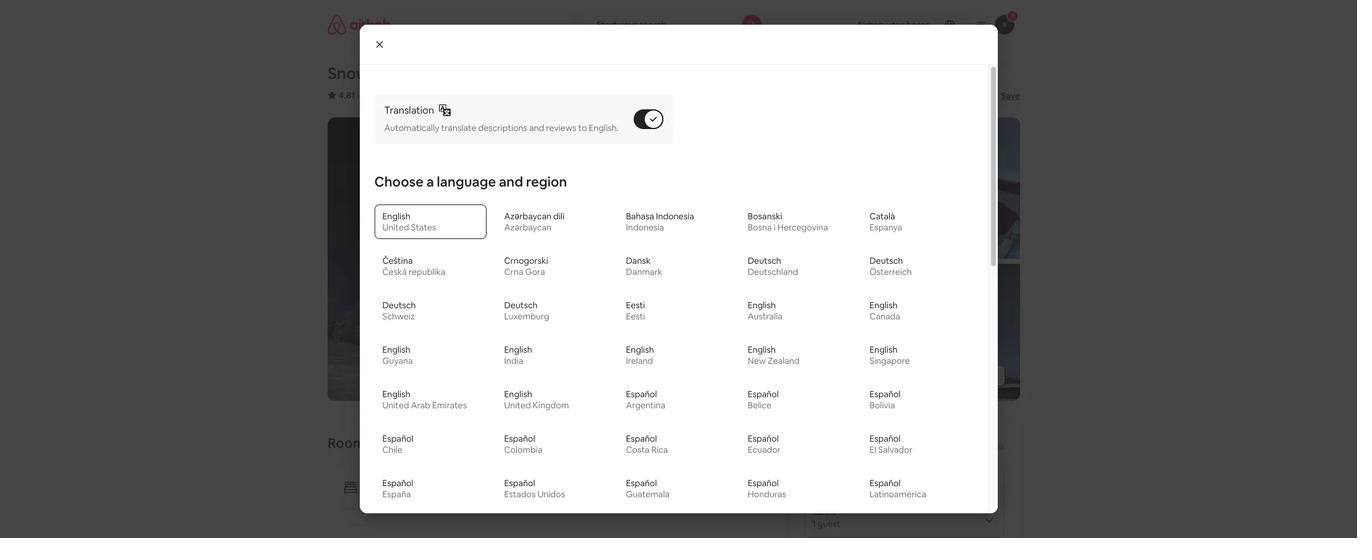 Task type: locate. For each thing, give the bounding box(es) containing it.
english for australia
[[748, 300, 776, 311]]

english inside the english united kingdom
[[504, 389, 532, 400]]

0 horizontal spatial reviews
[[377, 90, 409, 101]]

0 horizontal spatial guests
[[670, 477, 697, 488]]

0 horizontal spatial ·
[[357, 90, 359, 101]]

2 azərbaycan from the top
[[504, 222, 552, 233]]

deutsch inside deutsch deutschland
[[748, 256, 782, 267]]

español for chile
[[383, 434, 413, 445]]

español for honduras
[[748, 478, 779, 489]]

bolivia
[[870, 400, 895, 411]]

0 vertical spatial translation
[[384, 104, 434, 117]]

deutsch down bosna
[[748, 256, 782, 267]]

1 vertical spatial reviews
[[546, 123, 577, 134]]

choose a language and region
[[374, 173, 567, 191]]

english inside the english new zealand
[[748, 345, 776, 356]]

dome
[[422, 435, 460, 452]]

antti
[[529, 435, 562, 452]]

united for english united arab emirates
[[383, 400, 409, 411]]

and up australia
[[747, 296, 764, 309]]

0 horizontal spatial and
[[499, 173, 523, 191]]

translate
[[441, 123, 476, 134]]

on
[[719, 258, 742, 283]]

español inside español latinoamérica
[[870, 478, 901, 489]]

español for bolivia
[[870, 389, 901, 400]]

1 double bed
[[368, 482, 420, 493]]

Start your search search field
[[581, 10, 767, 40]]

english down australia
[[748, 345, 776, 356]]

english left states
[[383, 211, 410, 222]]

english left arab
[[383, 389, 410, 400]]

español ecuador
[[748, 434, 781, 456]]

guests inside other guests may be here
[[670, 477, 697, 488]]

deutsch down česká
[[383, 300, 416, 311]]

snow igloo image
[[679, 118, 847, 259], [679, 264, 847, 401]]

at
[[768, 308, 777, 321]]

1 horizontal spatial guests
[[766, 296, 797, 309]]

united left kingdom
[[504, 400, 531, 411]]

español for belice
[[748, 389, 779, 400]]

ice
[[401, 435, 419, 452]]

eesti
[[626, 300, 645, 311], [626, 311, 645, 322]]

español for el
[[870, 434, 901, 445]]

0 vertical spatial snow igloo image
[[679, 118, 847, 259]]

translation for translation on
[[615, 258, 715, 283]]

deutsch österreich
[[870, 256, 912, 278]]

luxemburg
[[504, 311, 549, 322]]

deutsch inside 'deutsch österreich'
[[870, 256, 903, 267]]

azərbaycan dili azərbaycan
[[504, 211, 565, 233]]

deutsch schweiz
[[383, 300, 416, 322]]

translation for translation
[[384, 104, 434, 117]]

crna
[[504, 267, 524, 278]]

may
[[644, 488, 661, 499]]

and
[[529, 123, 544, 134], [499, 173, 523, 191], [747, 296, 764, 309]]

bahasa indonesia indonesia
[[626, 211, 694, 233]]

1 vertical spatial snow igloo image
[[679, 264, 847, 401]]

united for english united states
[[383, 222, 409, 233]]

español for españa
[[383, 478, 413, 489]]

united inside english united arab emirates
[[383, 400, 409, 411]]

· for ·
[[414, 90, 416, 103]]

0 horizontal spatial 149
[[362, 90, 376, 101]]

1 horizontal spatial and
[[529, 123, 544, 134]]

· right "superhost"
[[478, 90, 480, 103]]

1 horizontal spatial ·
[[414, 90, 416, 103]]

lucky ranch is good place to spot lights image
[[852, 264, 1020, 401]]

english down canada
[[870, 345, 898, 356]]

english inside english united arab emirates
[[383, 389, 410, 400]]

2 horizontal spatial and
[[747, 296, 764, 309]]

2 · from the left
[[414, 90, 416, 103]]

english united arab emirates
[[383, 389, 467, 411]]

english inside english guyana
[[383, 345, 410, 356]]

english
[[383, 211, 410, 222], [748, 300, 776, 311], [870, 300, 898, 311], [383, 345, 410, 356], [504, 345, 532, 356], [626, 345, 654, 356], [748, 345, 776, 356], [870, 345, 898, 356], [383, 389, 410, 400], [504, 389, 532, 400]]

here
[[675, 488, 694, 499]]

österreich
[[870, 267, 912, 278]]

0 vertical spatial reviews
[[377, 90, 409, 101]]

english left "any"
[[748, 300, 776, 311]]

time.
[[797, 308, 820, 321]]

1 vertical spatial and
[[499, 173, 523, 191]]

azərbaycan
[[504, 211, 552, 222], [504, 222, 552, 233]]

español inside español guatemala
[[626, 478, 657, 489]]

español colombia
[[504, 434, 543, 456]]

english down india
[[504, 389, 532, 400]]

be
[[663, 488, 674, 499]]

when
[[629, 296, 654, 309]]

deutsch left the this
[[504, 300, 538, 311]]

reviews inside languages dialog
[[546, 123, 577, 134]]

0 vertical spatial 149
[[362, 90, 376, 101]]

guyana
[[383, 356, 413, 367]]

english india
[[504, 345, 532, 367]]

english inside english canada
[[870, 300, 898, 311]]

guests up australia
[[766, 296, 797, 309]]

deutsch
[[748, 256, 782, 267], [870, 256, 903, 267], [383, 300, 416, 311], [504, 300, 538, 311]]

save button
[[981, 85, 1025, 106]]

choose
[[374, 173, 424, 191]]

3 · from the left
[[478, 90, 480, 103]]

from
[[694, 296, 717, 309]]

united inside the english united kingdom
[[504, 400, 531, 411]]

guatemala
[[626, 489, 670, 500]]

translation inside dialog
[[615, 258, 715, 283]]

deutsch luxemburg
[[504, 300, 549, 322]]

united left states
[[383, 222, 409, 233]]

1 horizontal spatial translation
[[615, 258, 715, 283]]

eesti down danmark
[[626, 300, 645, 311]]

to
[[578, 123, 587, 134]]

setting
[[733, 308, 766, 321]]

guests right other
[[670, 477, 697, 488]]

english for united states
[[383, 211, 410, 222]]

149
[[362, 90, 376, 101], [959, 441, 972, 452]]

profile element
[[782, 0, 1020, 49]]

1
[[368, 482, 372, 493]]

0 horizontal spatial translation
[[384, 104, 434, 117]]

· right 4.81
[[357, 90, 359, 101]]

español estados unidos
[[504, 478, 565, 500]]

1 snow igloo image from the top
[[679, 118, 847, 259]]

indonesia
[[656, 211, 694, 222], [626, 222, 664, 233]]

español
[[626, 389, 657, 400], [748, 389, 779, 400], [870, 389, 901, 400], [383, 434, 413, 445], [504, 434, 535, 445], [626, 434, 657, 445], [748, 434, 779, 445], [870, 434, 901, 445], [383, 478, 413, 489], [504, 478, 535, 489], [626, 478, 657, 489], [748, 478, 779, 489], [870, 478, 901, 489]]

start your search button
[[581, 10, 767, 40]]

english down luxemburg
[[504, 345, 532, 356]]

indonesia up dansk
[[626, 222, 664, 233]]

english down österreich
[[870, 300, 898, 311]]

shared bathroom
[[506, 482, 577, 493]]

english down schweiz at the bottom
[[383, 345, 410, 356]]

other guests may be here
[[644, 477, 697, 499]]

bed
[[404, 482, 420, 493]]

danmark
[[626, 267, 663, 278]]

2 snow igloo image from the top
[[679, 264, 847, 401]]

warm sleeping bags image
[[852, 118, 1020, 259]]

an
[[382, 435, 398, 452]]

español inside español colombia
[[504, 434, 535, 445]]

deutschland
[[748, 267, 798, 278]]

english united kingdom
[[504, 389, 569, 411]]

deutsch inside deutsch luxemburg
[[504, 300, 538, 311]]

1 vertical spatial 149
[[959, 441, 972, 452]]

1 azərbaycan from the top
[[504, 211, 552, 222]]

any
[[779, 308, 795, 321]]

eesti down when
[[626, 311, 645, 322]]

english new zealand
[[748, 345, 800, 367]]

1 horizontal spatial reviews
[[546, 123, 577, 134]]

0 vertical spatial guests
[[766, 296, 797, 309]]

español españa
[[383, 478, 413, 500]]

automatically
[[384, 123, 439, 134]]

english inside english australia
[[748, 300, 776, 311]]

deutsch down espanya
[[870, 256, 903, 267]]

and left region
[[499, 173, 523, 191]]

united
[[383, 222, 409, 233], [383, 400, 409, 411], [504, 400, 531, 411]]

· left the 󰀃
[[414, 90, 416, 103]]

i
[[774, 222, 776, 233]]

english down translated. on the bottom left of the page
[[626, 345, 654, 356]]

united left arab
[[383, 400, 409, 411]]

united inside the english united states
[[383, 222, 409, 233]]

español for costa
[[626, 434, 657, 445]]

español inside español honduras
[[748, 478, 779, 489]]

and down "· pelkosenniemi, finland"
[[529, 123, 544, 134]]

español inside the 'español el salvador'
[[870, 434, 901, 445]]

󰀃
[[421, 89, 426, 101]]

español inside 'español costa rica'
[[626, 434, 657, 445]]

deutsch for österreich
[[870, 256, 903, 267]]

crnogorski crna gora
[[504, 256, 548, 278]]

español inside español argentina
[[626, 389, 657, 400]]

0 vertical spatial and
[[529, 123, 544, 134]]

deutsch for luxemburg
[[504, 300, 538, 311]]

english for united kingdom
[[504, 389, 532, 400]]

english for india
[[504, 345, 532, 356]]

english inside english singapore
[[870, 345, 898, 356]]

1 vertical spatial translation
[[615, 258, 715, 283]]

čeština
[[383, 256, 413, 267]]

español for colombia
[[504, 434, 535, 445]]

english for guyana
[[383, 345, 410, 356]]

2 vertical spatial and
[[747, 296, 764, 309]]

1 vertical spatial guests
[[670, 477, 697, 488]]

2 horizontal spatial ·
[[478, 90, 480, 103]]

català
[[870, 211, 895, 222]]

translation on dialog
[[503, 143, 854, 396]]

double
[[374, 482, 402, 493]]

translation on
[[615, 258, 742, 283]]

languages dialog
[[360, 25, 998, 539]]

españa
[[383, 489, 411, 500]]

best place to see nothern lights image
[[328, 118, 674, 401]]

español inside español estados unidos
[[504, 478, 535, 489]]

reviews
[[377, 90, 409, 101], [546, 123, 577, 134], [974, 441, 1004, 452]]

this
[[543, 296, 561, 309]]

english inside the english united states
[[383, 211, 410, 222]]

this
[[715, 308, 731, 321]]

rica
[[652, 445, 668, 456]]

2 vertical spatial reviews
[[974, 441, 1004, 452]]

deutsch for schweiz
[[383, 300, 416, 311]]

español inside español ecuador
[[748, 434, 779, 445]]

translation inside languages dialog
[[384, 104, 434, 117]]

español for argentina
[[626, 389, 657, 400]]



Task type: vqa. For each thing, say whether or not it's contained in the screenshot.
US
no



Task type: describe. For each thing, give the bounding box(es) containing it.
other
[[644, 477, 668, 488]]

1/13/2024 button
[[805, 468, 1004, 503]]

language
[[437, 173, 496, 191]]

room in an ice dome hosted by antti
[[328, 435, 562, 452]]

and inside this symbol shows when content from hosts and guests has been automatically translated. change this setting at any time.
[[747, 296, 764, 309]]

latinoamérica
[[870, 489, 926, 500]]

1 eesti from the top
[[626, 300, 645, 311]]

show all photos button
[[907, 365, 1006, 386]]

arab
[[411, 400, 430, 411]]

english for new zealand
[[748, 345, 776, 356]]

automatically
[[563, 308, 624, 321]]

english guyana
[[383, 345, 413, 367]]

search
[[639, 19, 666, 30]]

finland
[[548, 90, 577, 101]]

español argentina
[[626, 389, 666, 411]]

estados
[[504, 489, 536, 500]]

new
[[748, 356, 766, 367]]

indonesia right bahasa at the left of the page
[[656, 211, 694, 222]]

united for english united kingdom
[[504, 400, 531, 411]]

español belice
[[748, 389, 779, 411]]

english canada
[[870, 300, 901, 322]]

region
[[526, 173, 567, 191]]

1 horizontal spatial 149
[[959, 441, 972, 452]]

has
[[799, 296, 815, 309]]

4.81 · 149 reviews
[[339, 90, 409, 101]]

english for canada
[[870, 300, 898, 311]]

photos
[[967, 370, 996, 381]]

english for singapore
[[870, 345, 898, 356]]

2 eesti from the top
[[626, 311, 645, 322]]

čeština česká republika
[[383, 256, 446, 278]]

dansk danmark
[[626, 256, 663, 278]]

2 horizontal spatial reviews
[[974, 441, 1004, 452]]

automatically translate descriptions and reviews to english.
[[384, 123, 619, 134]]

149 reviews button
[[362, 89, 409, 101]]

español latinoamérica
[[870, 478, 926, 500]]

belice
[[748, 400, 772, 411]]

start your search
[[597, 19, 666, 30]]

and for reviews
[[529, 123, 544, 134]]

espanya
[[870, 222, 903, 233]]

singapore
[[870, 356, 910, 367]]

ireland
[[626, 356, 653, 367]]

english singapore
[[870, 345, 910, 367]]

schweiz
[[383, 311, 415, 322]]

english for ireland
[[626, 345, 654, 356]]

save
[[1001, 90, 1020, 101]]

español costa rica
[[626, 434, 668, 456]]

by
[[510, 435, 526, 452]]

hosted
[[463, 435, 508, 452]]

català espanya
[[870, 211, 903, 233]]

english for united arab emirates
[[383, 389, 410, 400]]

room
[[328, 435, 365, 452]]

· for · pelkosenniemi, finland
[[478, 90, 480, 103]]

shared
[[506, 482, 535, 493]]

content
[[656, 296, 692, 309]]

deutsch deutschland
[[748, 256, 798, 278]]

translated.
[[626, 308, 675, 321]]

india
[[504, 356, 523, 367]]

and for region
[[499, 173, 523, 191]]

hosts
[[719, 296, 745, 309]]

english australia
[[748, 300, 783, 322]]

been
[[537, 308, 560, 321]]

bosanski bosna i hercegovina
[[748, 211, 828, 233]]

deutsch for deutschland
[[748, 256, 782, 267]]

this symbol shows when content from hosts and guests has been automatically translated. change this setting at any time.
[[537, 296, 820, 321]]

zealand
[[768, 356, 800, 367]]

gora
[[525, 267, 545, 278]]

colombia
[[504, 445, 543, 456]]

español for guatemala
[[626, 478, 657, 489]]

show all photos
[[932, 370, 996, 381]]

español guatemala
[[626, 478, 670, 500]]

salvador
[[879, 445, 913, 456]]

australia
[[748, 311, 783, 322]]

snow
[[328, 63, 369, 84]]

in
[[368, 435, 379, 452]]

guests inside this symbol shows when content from hosts and guests has been automatically translated. change this setting at any time.
[[766, 296, 797, 309]]

pelkosenniemi,
[[485, 90, 546, 101]]

honduras
[[748, 489, 786, 500]]

pelkosenniemi, finland button
[[485, 88, 577, 103]]

149 reviews
[[959, 441, 1004, 452]]

česká
[[383, 267, 407, 278]]

english united states
[[383, 211, 436, 233]]

snow igloo
[[328, 63, 410, 84]]

· pelkosenniemi, finland
[[478, 90, 577, 103]]

your
[[619, 19, 637, 30]]

all
[[956, 370, 965, 381]]

español for latinoamérica
[[870, 478, 901, 489]]

igloo
[[373, 63, 410, 84]]

español for ecuador
[[748, 434, 779, 445]]

eesti eesti
[[626, 300, 645, 322]]

english.
[[589, 123, 619, 134]]

1 · from the left
[[357, 90, 359, 101]]

español for estados
[[504, 478, 535, 489]]

kingdom
[[533, 400, 569, 411]]

show
[[932, 370, 954, 381]]

start
[[597, 19, 617, 30]]



